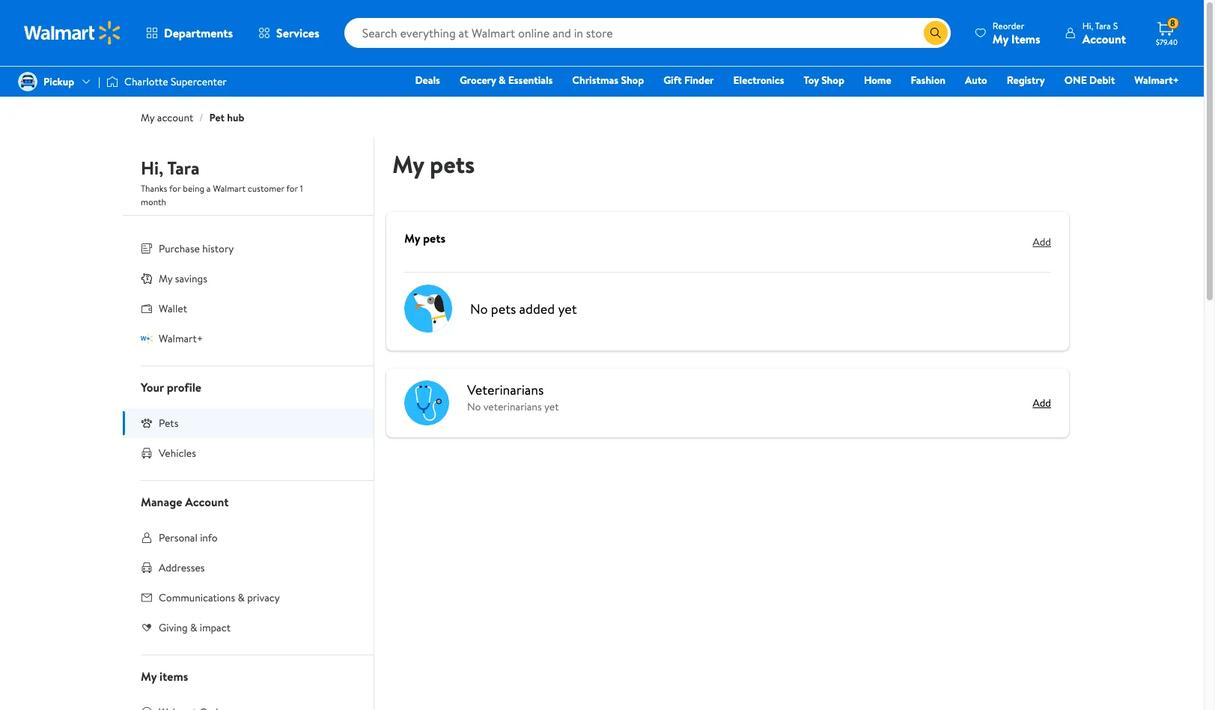 Task type: vqa. For each thing, say whether or not it's contained in the screenshot.
Communications & privacy in the bottom of the page
yes



Task type: describe. For each thing, give the bounding box(es) containing it.
icon image for my savings
[[141, 273, 153, 284]]

0 vertical spatial no
[[470, 299, 488, 318]]

auto
[[966, 73, 988, 88]]

purchase history link
[[123, 234, 374, 264]]

reorder my items
[[993, 19, 1041, 47]]

 image for charlotte supercenter
[[106, 74, 118, 89]]

my items
[[141, 668, 188, 685]]

communications
[[159, 590, 235, 605]]

communications & privacy link
[[123, 583, 374, 613]]

2 for from the left
[[287, 182, 298, 195]]

1 vertical spatial pets
[[423, 230, 446, 246]]

veterinarians
[[467, 381, 544, 399]]

debit
[[1090, 73, 1116, 88]]

 image for pickup
[[18, 72, 37, 91]]

hi, tara s account
[[1083, 19, 1127, 47]]

hub
[[227, 110, 245, 125]]

1 vertical spatial walmart+
[[159, 331, 203, 346]]

s
[[1114, 19, 1119, 32]]

walmart image
[[24, 21, 121, 45]]

my inside reorder my items
[[993, 30, 1009, 47]]

registry link
[[1001, 72, 1052, 88]]

giving & impact link
[[123, 613, 374, 643]]

giving
[[159, 620, 188, 635]]

pet
[[209, 110, 225, 125]]

icon image for pets
[[141, 417, 153, 429]]

1
[[300, 182, 303, 195]]

account
[[157, 110, 193, 125]]

tara for account
[[1096, 19, 1112, 32]]

yet for veterinarians no veterinarians yet
[[545, 399, 559, 414]]

gift finder link
[[657, 72, 721, 88]]

my savings link
[[123, 264, 374, 294]]

departments
[[164, 25, 233, 41]]

personal
[[159, 530, 198, 545]]

auto link
[[959, 72, 995, 88]]

essentials
[[508, 73, 553, 88]]

your profile
[[141, 379, 201, 395]]

giving & impact
[[159, 620, 231, 635]]

info
[[200, 530, 218, 545]]

purchase history
[[159, 241, 234, 256]]

a
[[207, 182, 211, 195]]

0 horizontal spatial account
[[185, 494, 229, 510]]

1 for from the left
[[169, 182, 181, 195]]

gift
[[664, 73, 682, 88]]

one
[[1065, 73, 1087, 88]]

pet hub link
[[209, 110, 245, 125]]

month
[[141, 196, 166, 208]]

8
[[1171, 17, 1176, 29]]

services
[[276, 25, 320, 41]]

vet photo image
[[404, 381, 449, 425]]

/
[[199, 110, 203, 125]]

grocery & essentials
[[460, 73, 553, 88]]

added
[[520, 299, 555, 318]]

yet for no pets added yet
[[558, 299, 577, 318]]

services button
[[246, 15, 332, 51]]

christmas shop
[[573, 73, 644, 88]]

2 add button from the top
[[1033, 395, 1052, 410]]

one debit link
[[1058, 72, 1122, 88]]

home
[[864, 73, 892, 88]]

hi, tara thanks for being a walmart customer for 1 month
[[141, 155, 303, 208]]

addresses
[[159, 560, 205, 575]]

hi, tara link
[[141, 155, 200, 187]]

shop for christmas shop
[[621, 73, 644, 88]]

reorder
[[993, 19, 1025, 32]]

tara for for
[[167, 155, 200, 181]]

1 add from the top
[[1033, 234, 1052, 249]]

no pets added yet
[[470, 299, 577, 318]]

0 horizontal spatial walmart+ link
[[123, 324, 374, 354]]

purchase
[[159, 241, 200, 256]]

your
[[141, 379, 164, 395]]

charlotte supercenter
[[124, 74, 227, 89]]

0 vertical spatial my pets
[[393, 148, 475, 181]]

supercenter
[[171, 74, 227, 89]]

impact
[[200, 620, 231, 635]]

icon image for walmart+
[[141, 332, 153, 344]]

items
[[1012, 30, 1041, 47]]

hi, for thanks for being a walmart customer for 1 month
[[141, 155, 164, 181]]

my account / pet hub
[[141, 110, 245, 125]]

electronics
[[734, 73, 785, 88]]

toy shop
[[804, 73, 845, 88]]

customer
[[248, 182, 285, 195]]

home link
[[858, 72, 899, 88]]

charlotte
[[124, 74, 168, 89]]



Task type: locate. For each thing, give the bounding box(es) containing it.
0 vertical spatial add button
[[1033, 230, 1052, 254]]

1 horizontal spatial  image
[[106, 74, 118, 89]]

1 horizontal spatial shop
[[822, 73, 845, 88]]

history
[[202, 241, 234, 256]]

registry
[[1007, 73, 1045, 88]]

finder
[[685, 73, 714, 88]]

 image right |
[[106, 74, 118, 89]]

shop for toy shop
[[822, 73, 845, 88]]

0 vertical spatial yet
[[558, 299, 577, 318]]

2 horizontal spatial &
[[499, 73, 506, 88]]

2 vertical spatial pets
[[491, 299, 516, 318]]

tara inside hi, tara thanks for being a walmart customer for 1 month
[[167, 155, 200, 181]]

vehicles
[[159, 446, 196, 461]]

veterinarians
[[484, 399, 542, 414]]

yet
[[558, 299, 577, 318], [545, 399, 559, 414]]

icon image inside walmart+ link
[[141, 332, 153, 344]]

0 horizontal spatial walmart+
[[159, 331, 203, 346]]

icon image
[[141, 273, 153, 284], [141, 332, 153, 344], [141, 417, 153, 429]]

being
[[183, 182, 204, 195]]

tara left the "s"
[[1096, 19, 1112, 32]]

1 horizontal spatial walmart+ link
[[1128, 72, 1186, 88]]

0 horizontal spatial shop
[[621, 73, 644, 88]]

no left added
[[470, 299, 488, 318]]

search icon image
[[930, 27, 942, 39]]

& for communications
[[238, 590, 245, 605]]

icon image inside the "pets" link
[[141, 417, 153, 429]]

grocery & essentials link
[[453, 72, 560, 88]]

yet right added
[[558, 299, 577, 318]]

my pets
[[393, 148, 475, 181], [404, 230, 446, 246]]

icon image left the pets
[[141, 417, 153, 429]]

pets link
[[123, 408, 374, 438]]

departments button
[[133, 15, 246, 51]]

1 vertical spatial hi,
[[141, 155, 164, 181]]

profile
[[167, 379, 201, 395]]

0 horizontal spatial  image
[[18, 72, 37, 91]]

fashion link
[[905, 72, 953, 88]]

account
[[1083, 30, 1127, 47], [185, 494, 229, 510]]

toy shop link
[[797, 72, 852, 88]]

tara inside the hi, tara s account
[[1096, 19, 1112, 32]]

0 vertical spatial account
[[1083, 30, 1127, 47]]

8 $79.40
[[1157, 17, 1178, 47]]

0 vertical spatial icon image
[[141, 273, 153, 284]]

1 horizontal spatial account
[[1083, 30, 1127, 47]]

icon image left the my savings
[[141, 273, 153, 284]]

0 horizontal spatial hi,
[[141, 155, 164, 181]]

hi,
[[1083, 19, 1094, 32], [141, 155, 164, 181]]

0 vertical spatial walmart+ link
[[1128, 72, 1186, 88]]

tara
[[1096, 19, 1112, 32], [167, 155, 200, 181]]

vehicles link
[[123, 438, 374, 468]]

3 icon image from the top
[[141, 417, 153, 429]]

gift finder
[[664, 73, 714, 88]]

1 vertical spatial account
[[185, 494, 229, 510]]

1 vertical spatial &
[[238, 590, 245, 605]]

0 vertical spatial walmart+
[[1135, 73, 1180, 88]]

fashion
[[911, 73, 946, 88]]

1 vertical spatial icon image
[[141, 332, 153, 344]]

2 vertical spatial &
[[190, 620, 197, 635]]

2 vertical spatial icon image
[[141, 417, 153, 429]]

1 horizontal spatial for
[[287, 182, 298, 195]]

2 icon image from the top
[[141, 332, 153, 344]]

Search search field
[[344, 18, 951, 48]]

0 horizontal spatial &
[[190, 620, 197, 635]]

toy
[[804, 73, 819, 88]]

|
[[98, 74, 100, 89]]

1 horizontal spatial &
[[238, 590, 245, 605]]

manage
[[141, 494, 182, 510]]

add
[[1033, 234, 1052, 249], [1033, 395, 1052, 410]]

tara up being
[[167, 155, 200, 181]]

wallet
[[159, 301, 187, 316]]

0 vertical spatial tara
[[1096, 19, 1112, 32]]

shop right christmas
[[621, 73, 644, 88]]

1 add button from the top
[[1033, 230, 1052, 254]]

&
[[499, 73, 506, 88], [238, 590, 245, 605], [190, 620, 197, 635]]

electronics link
[[727, 72, 791, 88]]

1 horizontal spatial hi,
[[1083, 19, 1094, 32]]

no
[[470, 299, 488, 318], [467, 399, 481, 414]]

hi, left the "s"
[[1083, 19, 1094, 32]]

yet right veterinarians
[[545, 399, 559, 414]]

addresses link
[[123, 553, 374, 583]]

& right "giving"
[[190, 620, 197, 635]]

walmart+ down $79.40
[[1135, 73, 1180, 88]]

thanks
[[141, 182, 167, 195]]

1 shop from the left
[[621, 73, 644, 88]]

grocery
[[460, 73, 496, 88]]

0 vertical spatial hi,
[[1083, 19, 1094, 32]]

walmart+ link
[[1128, 72, 1186, 88], [123, 324, 374, 354]]

wallet link
[[123, 294, 374, 324]]

1 vertical spatial yet
[[545, 399, 559, 414]]

privacy
[[247, 590, 280, 605]]

walmart
[[213, 182, 246, 195]]

communications & privacy
[[159, 590, 280, 605]]

1 vertical spatial add
[[1033, 395, 1052, 410]]

walmart+ link down $79.40
[[1128, 72, 1186, 88]]

for
[[169, 182, 181, 195], [287, 182, 298, 195]]

 image left pickup
[[18, 72, 37, 91]]

& right grocery
[[499, 73, 506, 88]]

hi, inside the hi, tara s account
[[1083, 19, 1094, 32]]

1 horizontal spatial tara
[[1096, 19, 1112, 32]]

no inside veterinarians no veterinarians yet
[[467, 399, 481, 414]]

manage account
[[141, 494, 229, 510]]

deals
[[415, 73, 440, 88]]

hi, for account
[[1083, 19, 1094, 32]]

pickup
[[43, 74, 74, 89]]

christmas
[[573, 73, 619, 88]]

1 icon image from the top
[[141, 273, 153, 284]]

account up info
[[185, 494, 229, 510]]

$79.40
[[1157, 37, 1178, 47]]

0 vertical spatial add
[[1033, 234, 1052, 249]]

2 shop from the left
[[822, 73, 845, 88]]

pets
[[159, 416, 179, 431]]

& left privacy
[[238, 590, 245, 605]]

Walmart Site-Wide search field
[[344, 18, 951, 48]]

no left veterinarians
[[467, 399, 481, 414]]

1 vertical spatial no
[[467, 399, 481, 414]]

walmart+ down wallet
[[159, 331, 203, 346]]

walmart+
[[1135, 73, 1180, 88], [159, 331, 203, 346]]

items
[[160, 668, 188, 685]]

0 vertical spatial &
[[499, 73, 506, 88]]

2 add from the top
[[1033, 395, 1052, 410]]

for left 1
[[287, 182, 298, 195]]

for left being
[[169, 182, 181, 195]]

walmart+ link down my savings link
[[123, 324, 374, 354]]

veterinarians no veterinarians yet
[[467, 381, 559, 414]]

deals link
[[409, 72, 447, 88]]

my savings
[[159, 271, 207, 286]]

hi, up thanks in the top of the page
[[141, 155, 164, 181]]

0 horizontal spatial for
[[169, 182, 181, 195]]

personal info
[[159, 530, 218, 545]]

yet inside veterinarians no veterinarians yet
[[545, 399, 559, 414]]

one debit
[[1065, 73, 1116, 88]]

christmas shop link
[[566, 72, 651, 88]]

shop right toy
[[822, 73, 845, 88]]

personal info link
[[123, 523, 374, 553]]

my account link
[[141, 110, 193, 125]]

1 vertical spatial walmart+ link
[[123, 324, 374, 354]]

pets
[[430, 148, 475, 181], [423, 230, 446, 246], [491, 299, 516, 318]]

my
[[993, 30, 1009, 47], [141, 110, 155, 125], [393, 148, 424, 181], [404, 230, 420, 246], [159, 271, 173, 286], [141, 668, 157, 685]]

& for giving
[[190, 620, 197, 635]]

1 vertical spatial my pets
[[404, 230, 446, 246]]

1 vertical spatial tara
[[167, 155, 200, 181]]

0 horizontal spatial tara
[[167, 155, 200, 181]]

1 horizontal spatial walmart+
[[1135, 73, 1180, 88]]

hi, inside hi, tara thanks for being a walmart customer for 1 month
[[141, 155, 164, 181]]

icon image inside my savings link
[[141, 273, 153, 284]]

account up 'debit'
[[1083, 30, 1127, 47]]

savings
[[175, 271, 207, 286]]

& for grocery
[[499, 73, 506, 88]]

icon image up your
[[141, 332, 153, 344]]

 image
[[18, 72, 37, 91], [106, 74, 118, 89]]

1 vertical spatial add button
[[1033, 395, 1052, 410]]

0 vertical spatial pets
[[430, 148, 475, 181]]



